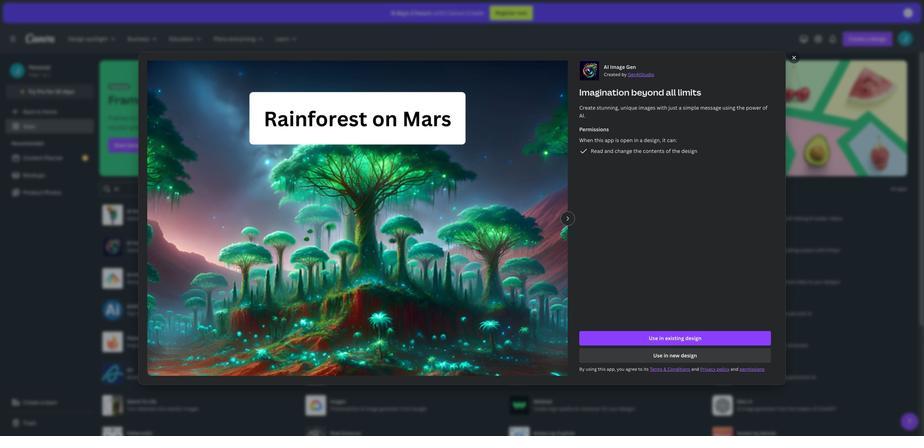 Task type: vqa. For each thing, say whether or not it's contained in the screenshot.
now.
no



Task type: locate. For each thing, give the bounding box(es) containing it.
list
[[6, 151, 94, 200]]



Task type: describe. For each thing, give the bounding box(es) containing it.
top level navigation element
[[64, 32, 304, 46]]

Input field to search for apps search field
[[114, 182, 215, 196]]

a collage of irregular sharp edged shapes. the left-most shape is unfilled and is selected by the user francis. every other shape is filled with an image of a fruit on a colored background. image
[[702, 61, 907, 176]]



